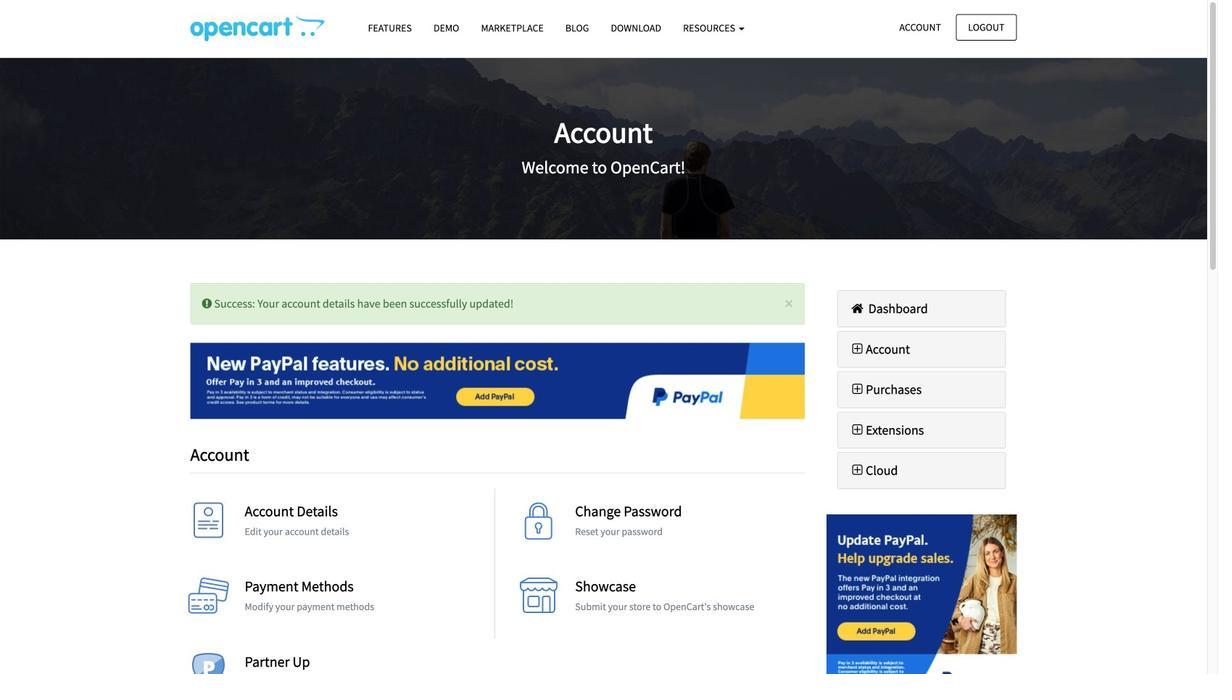 Task type: vqa. For each thing, say whether or not it's contained in the screenshot.
Account Image
yes



Task type: describe. For each thing, give the bounding box(es) containing it.
3 plus square o image from the top
[[850, 464, 866, 477]]

0 vertical spatial paypal image
[[190, 343, 805, 419]]

change password image
[[518, 502, 561, 546]]

1 plus square o image from the top
[[850, 342, 866, 355]]

account image
[[187, 502, 230, 546]]

plus square o image
[[850, 383, 866, 396]]

1 horizontal spatial paypal image
[[827, 514, 1018, 674]]

exclamation circle image
[[202, 298, 212, 309]]



Task type: locate. For each thing, give the bounding box(es) containing it.
paypal image
[[190, 343, 805, 419], [827, 514, 1018, 674]]

2 vertical spatial plus square o image
[[850, 464, 866, 477]]

home image
[[850, 302, 866, 315]]

showcase image
[[518, 578, 561, 621]]

1 vertical spatial paypal image
[[827, 514, 1018, 674]]

plus square o image
[[850, 342, 866, 355], [850, 423, 866, 436], [850, 464, 866, 477]]

0 horizontal spatial paypal image
[[190, 343, 805, 419]]

apply to become a partner image
[[187, 653, 230, 674]]

opencart - your account image
[[190, 15, 325, 41]]

2 plus square o image from the top
[[850, 423, 866, 436]]

1 vertical spatial plus square o image
[[850, 423, 866, 436]]

0 vertical spatial plus square o image
[[850, 342, 866, 355]]

payment methods image
[[187, 578, 230, 621]]



